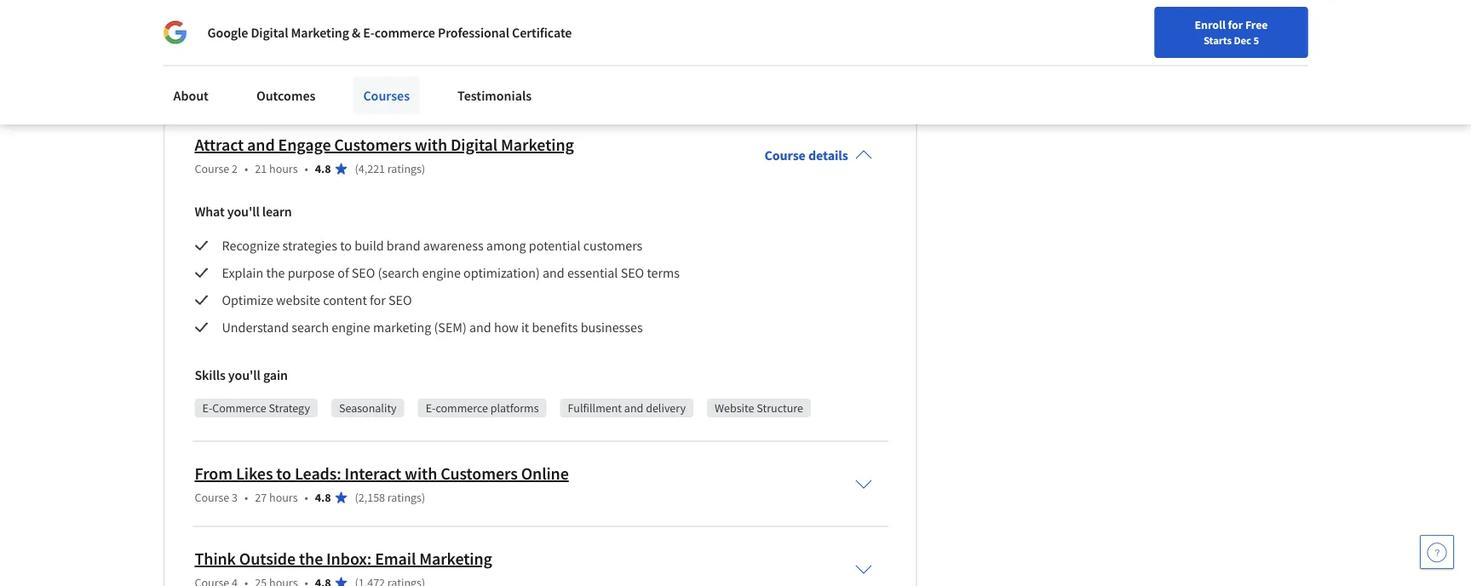Task type: describe. For each thing, give the bounding box(es) containing it.
online
[[521, 463, 569, 485]]

commerce
[[212, 401, 266, 416]]

learn
[[262, 203, 292, 220]]

1 vertical spatial engine
[[332, 319, 370, 336]]

marketing
[[373, 319, 431, 336]]

enroll
[[1195, 17, 1226, 32]]

from likes to leads: interact with customers online
[[195, 463, 569, 485]]

skills for social
[[195, 38, 226, 55]]

3
[[232, 490, 238, 506]]

think outside the inbox: email marketing link
[[195, 549, 492, 570]]

email
[[375, 549, 416, 570]]

what you'll learn
[[195, 203, 292, 220]]

• right "2"
[[245, 161, 248, 177]]

website structure
[[715, 401, 803, 416]]

course details
[[765, 147, 848, 164]]

recognize strategies to build brand awareness among potential customers
[[222, 237, 643, 254]]

testimonials
[[458, 87, 532, 104]]

4.8 for customers
[[315, 161, 331, 177]]

e- for e-commerce platforms
[[426, 401, 436, 416]]

potential
[[529, 237, 581, 254]]

0 horizontal spatial customers
[[334, 135, 411, 156]]

courses link
[[353, 77, 420, 114]]

explain the purpose of seo (search engine optimization) and essential seo terms
[[222, 264, 680, 282]]

optimize
[[222, 292, 273, 309]]

0 vertical spatial with
[[415, 135, 447, 156]]

attract and engage customers with digital marketing
[[195, 135, 574, 156]]

attract and engage customers with digital marketing link
[[195, 135, 574, 156]]

structure
[[757, 401, 803, 416]]

understand search engine marketing (sem) and how it benefits businesses
[[222, 319, 643, 336]]

english button
[[1114, 0, 1217, 55]]

&
[[352, 24, 361, 41]]

media
[[375, 72, 405, 87]]

strategy
[[269, 401, 310, 416]]

about link
[[163, 77, 219, 114]]

seasonality
[[339, 401, 397, 416]]

learn
[[1030, 54, 1059, 69]]

hours for to
[[269, 490, 298, 506]]

e-commerce strategy
[[202, 401, 310, 416]]

think outside the inbox: email marketing
[[195, 549, 492, 570]]

you'll for e-
[[228, 367, 261, 384]]

build
[[355, 237, 384, 254]]

recognize
[[222, 237, 280, 254]]

( 2,158 ratings )
[[355, 490, 425, 506]]

how
[[494, 319, 519, 336]]

gain for e-commerce strategy
[[263, 367, 288, 384]]

5
[[1254, 33, 1259, 47]]

) for interact
[[422, 490, 425, 506]]

• right 3
[[245, 490, 248, 506]]

show notifications image
[[1241, 21, 1262, 42]]

website
[[715, 401, 754, 416]]

optimize website content for seo
[[222, 292, 412, 309]]

optimization)
[[464, 264, 540, 282]]

among
[[486, 237, 526, 254]]

brand
[[387, 237, 421, 254]]

e- for e-commerce strategy
[[202, 401, 212, 416]]

for inside enroll for free starts dec 5
[[1228, 17, 1243, 32]]

social media analytics
[[342, 72, 452, 87]]

from likes to leads: interact with customers online link
[[195, 463, 569, 485]]

outcomes
[[256, 87, 316, 104]]

courses
[[363, 87, 410, 104]]

help center image
[[1427, 542, 1448, 562]]

course for from likes to leads: interact with customers online
[[195, 490, 229, 506]]

english
[[1145, 19, 1186, 36]]

details
[[808, 147, 848, 164]]

likes
[[236, 463, 273, 485]]

analytics
[[407, 72, 452, 87]]

1 vertical spatial with
[[405, 463, 437, 485]]

google
[[207, 24, 248, 41]]

hours for engage
[[269, 161, 298, 177]]

platforms
[[491, 401, 539, 416]]

1 vertical spatial commerce
[[436, 401, 488, 416]]

free
[[1246, 17, 1268, 32]]

explain
[[222, 264, 264, 282]]

0 horizontal spatial marketing
[[291, 24, 349, 41]]

and up 21
[[247, 135, 275, 156]]

fulfillment and delivery
[[568, 401, 686, 416]]

delivery
[[646, 401, 686, 416]]

0 vertical spatial digital
[[251, 24, 288, 41]]

0 vertical spatial commerce
[[375, 24, 435, 41]]

1 horizontal spatial the
[[299, 549, 323, 570]]

1 horizontal spatial marketing
[[419, 549, 492, 570]]

e-commerce platforms
[[426, 401, 539, 416]]

course details button
[[751, 123, 886, 188]]

21
[[255, 161, 267, 177]]

2 horizontal spatial seo
[[621, 264, 644, 282]]

(search
[[378, 264, 419, 282]]

gain for social media analytics
[[263, 38, 288, 55]]

and left how at the left of the page
[[469, 319, 491, 336]]

think
[[195, 549, 236, 570]]



Task type: locate. For each thing, give the bounding box(es) containing it.
to left build
[[340, 237, 352, 254]]

with
[[415, 135, 447, 156], [405, 463, 437, 485]]

1 ) from the top
[[422, 161, 425, 177]]

2 horizontal spatial e-
[[426, 401, 436, 416]]

gain up strategy
[[263, 367, 288, 384]]

1 horizontal spatial for
[[1228, 17, 1243, 32]]

and down potential
[[543, 264, 565, 282]]

content
[[323, 292, 367, 309]]

e- up from
[[202, 401, 212, 416]]

skills up commerce
[[195, 367, 226, 384]]

engine down content
[[332, 319, 370, 336]]

digital right google
[[251, 24, 288, 41]]

1 horizontal spatial e-
[[363, 24, 375, 41]]

0 vertical spatial gain
[[263, 38, 288, 55]]

and
[[247, 135, 275, 156], [543, 264, 565, 282], [469, 319, 491, 336], [624, 401, 644, 416]]

0 horizontal spatial commerce
[[375, 24, 435, 41]]

4.8 for leads:
[[315, 490, 331, 506]]

to for strategies
[[340, 237, 352, 254]]

1 vertical spatial to
[[276, 463, 291, 485]]

enroll for free starts dec 5
[[1195, 17, 1268, 47]]

professional
[[438, 24, 509, 41]]

4.8 down leads:
[[315, 490, 331, 506]]

customers down e-commerce platforms on the bottom of page
[[441, 463, 518, 485]]

ratings down "attract and engage customers with digital marketing" on the top left
[[388, 161, 422, 177]]

(sem)
[[434, 319, 467, 336]]

gain right google
[[263, 38, 288, 55]]

seo right of
[[352, 264, 375, 282]]

• down leads:
[[305, 490, 308, 506]]

course inside 'course details' dropdown button
[[765, 147, 806, 164]]

0 vertical spatial 4.8
[[315, 161, 331, 177]]

1 vertical spatial 4.8
[[315, 490, 331, 506]]

commerce left platforms
[[436, 401, 488, 416]]

( for customers
[[355, 161, 358, 177]]

)
[[422, 161, 425, 177], [422, 490, 425, 506]]

4.8
[[315, 161, 331, 177], [315, 490, 331, 506]]

) for with
[[422, 161, 425, 177]]

leads:
[[295, 463, 341, 485]]

ratings
[[388, 161, 422, 177], [388, 490, 422, 506]]

1 ratings from the top
[[388, 161, 422, 177]]

essential
[[567, 264, 618, 282]]

ratings for with
[[388, 161, 422, 177]]

1 ( from the top
[[355, 161, 358, 177]]

social
[[342, 72, 372, 87]]

to
[[340, 237, 352, 254], [276, 463, 291, 485]]

ratings for interact
[[388, 490, 422, 506]]

seo
[[352, 264, 375, 282], [621, 264, 644, 282], [389, 292, 412, 309]]

course left details
[[765, 147, 806, 164]]

and left delivery
[[624, 401, 644, 416]]

of
[[338, 264, 349, 282]]

2 4.8 from the top
[[315, 490, 331, 506]]

1 vertical spatial skills you'll gain
[[195, 367, 288, 384]]

terms
[[647, 264, 680, 282]]

1 skills from the top
[[195, 38, 226, 55]]

1 hours from the top
[[269, 161, 298, 177]]

hours
[[269, 161, 298, 177], [269, 490, 298, 506]]

customers
[[583, 237, 643, 254]]

2 gain from the top
[[263, 367, 288, 384]]

course 2 • 21 hours •
[[195, 161, 308, 177]]

understand
[[222, 319, 289, 336]]

engage
[[278, 135, 331, 156]]

seo for for
[[389, 292, 412, 309]]

0 vertical spatial for
[[1228, 17, 1243, 32]]

customers up 4,221
[[334, 135, 411, 156]]

0 vertical spatial skills
[[195, 38, 226, 55]]

1 vertical spatial )
[[422, 490, 425, 506]]

0 horizontal spatial to
[[276, 463, 291, 485]]

1 vertical spatial digital
[[451, 135, 498, 156]]

0 horizontal spatial for
[[370, 292, 386, 309]]

1 vertical spatial skills
[[195, 367, 226, 384]]

1 vertical spatial customers
[[441, 463, 518, 485]]

1 vertical spatial (
[[355, 490, 358, 506]]

hours right 21
[[269, 161, 298, 177]]

marketing left the &
[[291, 24, 349, 41]]

starts
[[1204, 33, 1232, 47]]

the
[[266, 264, 285, 282], [299, 549, 323, 570]]

1 vertical spatial ratings
[[388, 490, 422, 506]]

you'll left learn
[[227, 203, 260, 220]]

0 vertical spatial to
[[340, 237, 352, 254]]

the right explain
[[266, 264, 285, 282]]

gain
[[263, 38, 288, 55], [263, 367, 288, 384]]

commerce up social media analytics on the top of the page
[[375, 24, 435, 41]]

digital down testimonials link
[[451, 135, 498, 156]]

2 ) from the top
[[422, 490, 425, 506]]

0 vertical spatial hours
[[269, 161, 298, 177]]

e- right seasonality at bottom
[[426, 401, 436, 416]]

seo down (search in the top of the page
[[389, 292, 412, 309]]

( down interact
[[355, 490, 358, 506]]

you'll
[[228, 38, 261, 55], [227, 203, 260, 220], [228, 367, 261, 384]]

0 vertical spatial you'll
[[228, 38, 261, 55]]

engine down recognize strategies to build brand awareness among potential customers
[[422, 264, 461, 282]]

2 vertical spatial you'll
[[228, 367, 261, 384]]

2 vertical spatial marketing
[[419, 549, 492, 570]]

(
[[355, 161, 358, 177], [355, 490, 358, 506]]

benefits
[[532, 319, 578, 336]]

1 horizontal spatial to
[[340, 237, 352, 254]]

1 horizontal spatial engine
[[422, 264, 461, 282]]

4.8 down engage
[[315, 161, 331, 177]]

you'll up outcomes link
[[228, 38, 261, 55]]

customers
[[334, 135, 411, 156], [441, 463, 518, 485]]

2,158
[[358, 490, 385, 506]]

( 4,221 ratings )
[[355, 161, 425, 177]]

( down "attract and engage customers with digital marketing" on the top left
[[355, 161, 358, 177]]

hours right '27'
[[269, 490, 298, 506]]

testimonials link
[[447, 77, 542, 114]]

awareness
[[423, 237, 484, 254]]

the left 'inbox:'
[[299, 549, 323, 570]]

1 vertical spatial gain
[[263, 367, 288, 384]]

1 horizontal spatial digital
[[451, 135, 498, 156]]

2
[[232, 161, 238, 177]]

about
[[173, 87, 209, 104]]

learn more
[[1030, 54, 1089, 69]]

fulfillment
[[568, 401, 622, 416]]

0 horizontal spatial engine
[[332, 319, 370, 336]]

0 vertical spatial (
[[355, 161, 358, 177]]

attract
[[195, 135, 244, 156]]

strategies
[[282, 237, 337, 254]]

1 vertical spatial the
[[299, 549, 323, 570]]

1 horizontal spatial seo
[[389, 292, 412, 309]]

1 vertical spatial you'll
[[227, 203, 260, 220]]

marketing right email
[[419, 549, 492, 570]]

marketing down testimonials
[[501, 135, 574, 156]]

0 vertical spatial )
[[422, 161, 425, 177]]

0 vertical spatial marketing
[[291, 24, 349, 41]]

skills right google "image"
[[195, 38, 226, 55]]

2 hours from the top
[[269, 490, 298, 506]]

1 gain from the top
[[263, 38, 288, 55]]

for up dec
[[1228, 17, 1243, 32]]

more
[[1062, 54, 1089, 69]]

for right content
[[370, 292, 386, 309]]

course left 3
[[195, 490, 229, 506]]

1 horizontal spatial customers
[[441, 463, 518, 485]]

google digital marketing & e-commerce professional certificate
[[207, 24, 572, 41]]

2 horizontal spatial marketing
[[501, 135, 574, 156]]

website
[[276, 292, 320, 309]]

0 horizontal spatial the
[[266, 264, 285, 282]]

seo left terms
[[621, 264, 644, 282]]

engine
[[422, 264, 461, 282], [332, 319, 370, 336]]

with up ( 2,158 ratings )
[[405, 463, 437, 485]]

skills you'll gain for e-
[[195, 367, 288, 384]]

2 ( from the top
[[355, 490, 358, 506]]

inbox:
[[326, 549, 372, 570]]

with up the ( 4,221 ratings )
[[415, 135, 447, 156]]

) down from likes to leads: interact with customers online link
[[422, 490, 425, 506]]

commerce
[[375, 24, 435, 41], [436, 401, 488, 416]]

from
[[195, 463, 233, 485]]

4,221
[[358, 161, 385, 177]]

2 skills you'll gain from the top
[[195, 367, 288, 384]]

1 vertical spatial hours
[[269, 490, 298, 506]]

search
[[292, 319, 329, 336]]

it
[[521, 319, 529, 336]]

0 vertical spatial the
[[266, 264, 285, 282]]

skills you'll gain for social
[[195, 38, 288, 55]]

1 horizontal spatial commerce
[[436, 401, 488, 416]]

course left "2"
[[195, 161, 229, 177]]

what
[[195, 203, 225, 220]]

seo for of
[[352, 264, 375, 282]]

1 vertical spatial marketing
[[501, 135, 574, 156]]

0 vertical spatial skills you'll gain
[[195, 38, 288, 55]]

0 horizontal spatial e-
[[202, 401, 212, 416]]

0 vertical spatial engine
[[422, 264, 461, 282]]

1 vertical spatial for
[[370, 292, 386, 309]]

dec
[[1234, 33, 1252, 47]]

course 3 • 27 hours •
[[195, 490, 308, 506]]

ratings right 2,158
[[388, 490, 422, 506]]

skills for e-
[[195, 367, 226, 384]]

certificate
[[512, 24, 572, 41]]

skills you'll gain up outcomes link
[[195, 38, 288, 55]]

outcomes link
[[246, 77, 326, 114]]

( for leads:
[[355, 490, 358, 506]]

e- right the &
[[363, 24, 375, 41]]

2 skills from the top
[[195, 367, 226, 384]]

course
[[765, 147, 806, 164], [195, 161, 229, 177], [195, 490, 229, 506]]

0 vertical spatial customers
[[334, 135, 411, 156]]

google image
[[163, 20, 187, 44]]

0 horizontal spatial digital
[[251, 24, 288, 41]]

learn more button
[[1030, 53, 1089, 70]]

marketing
[[291, 24, 349, 41], [501, 135, 574, 156], [419, 549, 492, 570]]

None search field
[[243, 11, 652, 45]]

• down engage
[[305, 161, 308, 177]]

course for attract and engage customers with digital marketing
[[195, 161, 229, 177]]

1 4.8 from the top
[[315, 161, 331, 177]]

interact
[[345, 463, 401, 485]]

you'll for social
[[228, 38, 261, 55]]

outside
[[239, 549, 296, 570]]

you'll up commerce
[[228, 367, 261, 384]]

to right the likes
[[276, 463, 291, 485]]

businesses
[[581, 319, 643, 336]]

) down "attract and engage customers with digital marketing" on the top left
[[422, 161, 425, 177]]

0 vertical spatial ratings
[[388, 161, 422, 177]]

skills you'll gain up commerce
[[195, 367, 288, 384]]

for
[[1228, 17, 1243, 32], [370, 292, 386, 309]]

27
[[255, 490, 267, 506]]

0 horizontal spatial seo
[[352, 264, 375, 282]]

1 skills you'll gain from the top
[[195, 38, 288, 55]]

purpose
[[288, 264, 335, 282]]

to for likes
[[276, 463, 291, 485]]

skills
[[195, 38, 226, 55], [195, 367, 226, 384]]

2 ratings from the top
[[388, 490, 422, 506]]



Task type: vqa. For each thing, say whether or not it's contained in the screenshot.
Learn
yes



